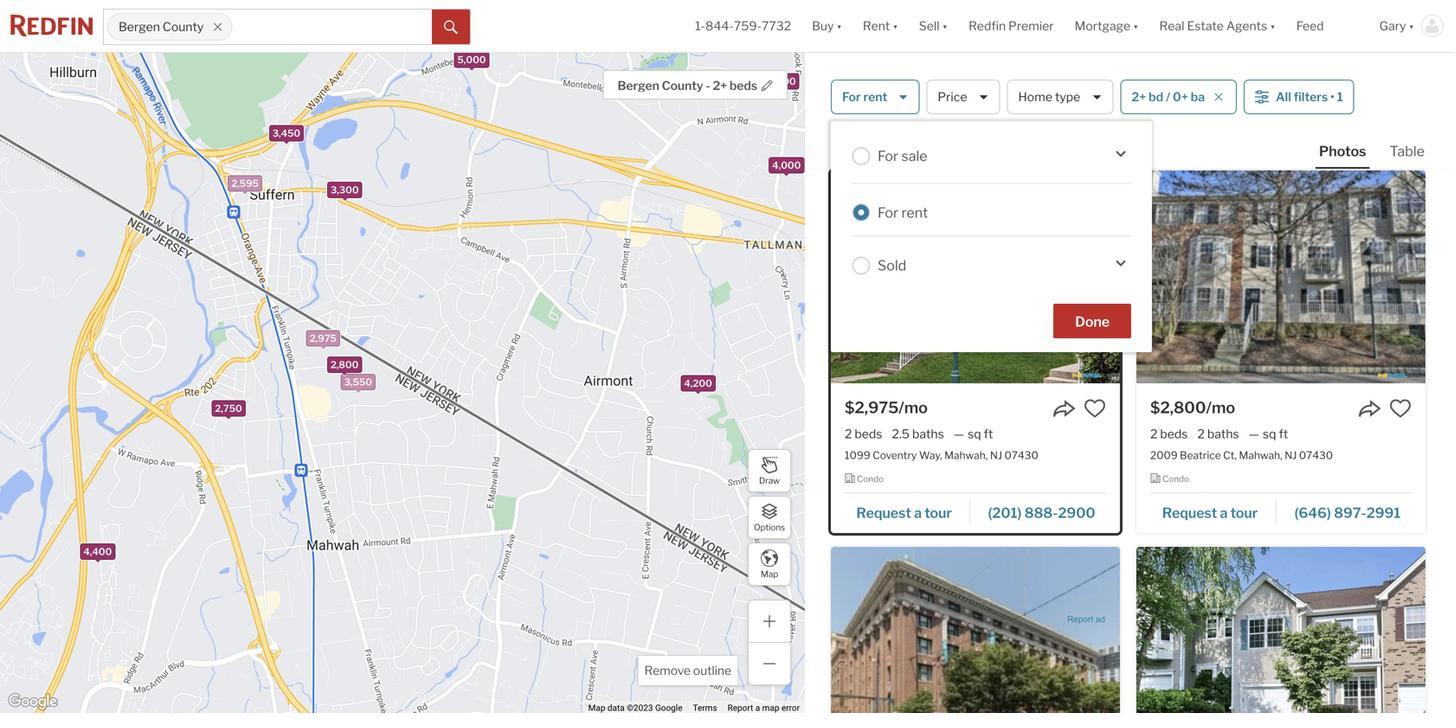 Task type: locate. For each thing, give the bounding box(es) containing it.
beds right - on the top left of the page
[[730, 78, 758, 93]]

▾ for sell ▾
[[943, 19, 948, 33]]

2 ▾ from the left
[[893, 19, 899, 33]]

0 horizontal spatial •
[[897, 140, 900, 155]]

beds
[[730, 78, 758, 93], [855, 427, 883, 442], [1161, 427, 1189, 442]]

07430 up (201) 888-2900 link
[[1005, 449, 1039, 462]]

1 tour from the left
[[925, 505, 952, 522]]

2 up beatrice
[[1198, 427, 1205, 442]]

1 vertical spatial rent
[[1116, 70, 1160, 93]]

6,500
[[768, 76, 796, 87]]

$2,800
[[1151, 398, 1207, 417]]

baths up ct,
[[1208, 427, 1240, 442]]

1 2 from the left
[[845, 427, 853, 442]]

for up 21
[[843, 90, 861, 104]]

request a tour down coventry
[[857, 505, 952, 522]]

1 2 beds from the left
[[845, 427, 883, 442]]

None search field
[[232, 10, 432, 44]]

1099 coventry way, mahwah, nj 07430
[[845, 449, 1039, 462]]

• inside button
[[1331, 90, 1335, 104]]

ft up "1099 coventry way, mahwah, nj 07430"
[[984, 427, 994, 442]]

1 — from the left
[[954, 427, 965, 442]]

mahwah, right way,
[[945, 449, 988, 462]]

1 vertical spatial •
[[897, 140, 900, 155]]

0 horizontal spatial — sq ft
[[954, 427, 994, 442]]

1 mahwah, from the left
[[945, 449, 988, 462]]

sell ▾
[[920, 19, 948, 33]]

options button
[[748, 496, 792, 540]]

2
[[845, 427, 853, 442], [1151, 427, 1158, 442], [1198, 427, 1205, 442]]

rent
[[863, 19, 891, 33], [1116, 70, 1160, 93]]

0 horizontal spatial rent
[[864, 90, 888, 104]]

2 request a tour button from the left
[[1151, 499, 1277, 525]]

condo for $2,800
[[1163, 474, 1190, 484]]

remove bergen county image
[[213, 22, 223, 32]]

0 horizontal spatial rent
[[863, 19, 891, 33]]

1 horizontal spatial 2
[[1151, 427, 1158, 442]]

0 horizontal spatial 07430
[[1005, 449, 1039, 462]]

1 vertical spatial for
[[878, 148, 899, 165]]

2 /mo from the left
[[1207, 398, 1236, 417]]

1 condo from the left
[[858, 474, 884, 484]]

for rent inside button
[[843, 90, 888, 104]]

1-844-759-7732 link
[[696, 19, 792, 33]]

sell ▾ button
[[920, 0, 948, 52]]

2 — from the left
[[1249, 427, 1260, 442]]

2 request from the left
[[1163, 505, 1218, 522]]

1 request a tour button from the left
[[845, 499, 971, 525]]

for left sale
[[878, 148, 899, 165]]

2 beds up 1099
[[845, 427, 883, 442]]

county for bergen county - 2+ beds
[[662, 78, 704, 93]]

0 horizontal spatial county
[[163, 19, 204, 34]]

1 horizontal spatial sq
[[1264, 427, 1277, 442]]

1 horizontal spatial 07430
[[1300, 449, 1334, 462]]

0 horizontal spatial nj
[[991, 449, 1003, 462]]

0 vertical spatial rent
[[863, 19, 891, 33]]

1 horizontal spatial /mo
[[1207, 398, 1236, 417]]

county
[[163, 19, 204, 34], [902, 70, 968, 93], [662, 78, 704, 93]]

1 horizontal spatial rent
[[1116, 70, 1160, 93]]

1 vertical spatial for rent
[[878, 204, 929, 221]]

beds up 2009
[[1161, 427, 1189, 442]]

/mo up the 2 baths
[[1207, 398, 1236, 417]]

07430
[[1005, 449, 1039, 462], [1300, 449, 1334, 462]]

previous button image
[[845, 269, 863, 286]]

county down sell ▾ dropdown button
[[902, 70, 968, 93]]

2+ bd / 0+ ba button
[[1121, 80, 1238, 114]]

2 mahwah, from the left
[[1240, 449, 1283, 462]]

• left sale
[[897, 140, 900, 155]]

dialog containing for sale
[[831, 121, 1153, 352]]

1 horizontal spatial — sq ft
[[1249, 427, 1289, 442]]

1 nj from the left
[[991, 449, 1003, 462]]

▾ left sell at the right of the page
[[893, 19, 899, 33]]

2 sq from the left
[[1264, 427, 1277, 442]]

1 request a tour from the left
[[857, 505, 952, 522]]

sq for $2,975 /mo
[[968, 427, 982, 442]]

▾ right gary
[[1410, 19, 1415, 33]]

07430 up (646)
[[1300, 449, 1334, 462]]

bergen for bergen county - 2+ beds
[[618, 78, 660, 93]]

0 horizontal spatial condo
[[858, 474, 884, 484]]

2 — sq ft from the left
[[1249, 427, 1289, 442]]

0 horizontal spatial —
[[954, 427, 965, 442]]

rent right buy ▾
[[863, 19, 891, 33]]

/mo for $2,800
[[1207, 398, 1236, 417]]

type
[[1056, 90, 1081, 104]]

all
[[1277, 90, 1292, 104]]

rent down sale
[[902, 204, 929, 221]]

/
[[1167, 90, 1171, 104]]

2 vertical spatial for
[[878, 204, 899, 221]]

0 vertical spatial rent
[[864, 90, 888, 104]]

1 baths from the left
[[913, 427, 945, 442]]

feed
[[1297, 19, 1325, 33]]

• inside the 21 rentals • sort
[[897, 140, 900, 155]]

1 horizontal spatial tour
[[1231, 505, 1259, 522]]

759-
[[734, 19, 762, 33]]

a
[[915, 505, 922, 522], [1221, 505, 1228, 522]]

0 vertical spatial for
[[843, 90, 861, 104]]

0 vertical spatial for rent
[[843, 90, 888, 104]]

options
[[754, 522, 786, 533]]

bergen left - on the top left of the page
[[618, 78, 660, 93]]

ft
[[984, 427, 994, 442], [1280, 427, 1289, 442]]

4 ▾ from the left
[[1134, 19, 1139, 33]]

1 horizontal spatial •
[[1331, 90, 1335, 104]]

2 request a tour from the left
[[1163, 505, 1259, 522]]

1 sq from the left
[[968, 427, 982, 442]]

request a tour for $2,975
[[857, 505, 952, 522]]

rent left the /
[[1116, 70, 1160, 93]]

2 nj from the left
[[1285, 449, 1298, 462]]

0 horizontal spatial 2 beds
[[845, 427, 883, 442]]

-
[[706, 78, 711, 93]]

0 vertical spatial •
[[1331, 90, 1335, 104]]

1 horizontal spatial nj
[[1285, 449, 1298, 462]]

draw button
[[748, 449, 792, 493]]

premier
[[1009, 19, 1055, 33]]

2 tour from the left
[[1231, 505, 1259, 522]]

1 horizontal spatial rent
[[902, 204, 929, 221]]

1 horizontal spatial county
[[662, 78, 704, 93]]

2 beds up 2009
[[1151, 427, 1189, 442]]

6 ▾ from the left
[[1410, 19, 1415, 33]]

/mo up 2.5 baths
[[899, 398, 928, 417]]

mahwah, right ct,
[[1240, 449, 1283, 462]]

2991
[[1367, 505, 1402, 522]]

bergen county
[[119, 19, 204, 34]]

request for $2,800
[[1163, 505, 1218, 522]]

request down beatrice
[[1163, 505, 1218, 522]]

county for bergen county apartments for rent
[[902, 70, 968, 93]]

2 horizontal spatial beds
[[1161, 427, 1189, 442]]

bergen inside bergen county - 2+ beds button
[[618, 78, 660, 93]]

bd
[[1149, 90, 1164, 104]]

1 horizontal spatial ft
[[1280, 427, 1289, 442]]

all filters • 1
[[1277, 90, 1344, 104]]

sort
[[909, 139, 934, 154]]

1 — sq ft from the left
[[954, 427, 994, 442]]

county left remove bergen county image
[[163, 19, 204, 34]]

tour down 2009 beatrice ct, mahwah, nj 07430
[[1231, 505, 1259, 522]]

• for rentals
[[897, 140, 900, 155]]

a down way,
[[915, 505, 922, 522]]

request a tour button for $2,975
[[845, 499, 971, 525]]

tour
[[925, 505, 952, 522], [1231, 505, 1259, 522]]

0 horizontal spatial a
[[915, 505, 922, 522]]

(646)
[[1295, 505, 1332, 522]]

buy ▾ button
[[802, 0, 853, 52]]

1 horizontal spatial request a tour button
[[1151, 499, 1277, 525]]

1 horizontal spatial request a tour
[[1163, 505, 1259, 522]]

bergen left remove bergen county image
[[119, 19, 160, 34]]

4,000
[[773, 160, 801, 171]]

county left - on the top left of the page
[[662, 78, 704, 93]]

2 condo from the left
[[1163, 474, 1190, 484]]

2 baths from the left
[[1208, 427, 1240, 442]]

for rent up sold
[[878, 204, 929, 221]]

a down ct,
[[1221, 505, 1228, 522]]

request a tour down beatrice
[[1163, 505, 1259, 522]]

1 vertical spatial rent
[[902, 204, 929, 221]]

done button
[[1054, 304, 1132, 338]]

county for bergen county
[[163, 19, 204, 34]]

real estate agents ▾
[[1160, 19, 1276, 33]]

map region
[[0, 5, 856, 714]]

0 horizontal spatial beds
[[730, 78, 758, 93]]

0 horizontal spatial baths
[[913, 427, 945, 442]]

mortgage ▾
[[1075, 19, 1139, 33]]

2 up 1099
[[845, 427, 853, 442]]

1 horizontal spatial beds
[[855, 427, 883, 442]]

1 request from the left
[[857, 505, 912, 522]]

submit search image
[[444, 21, 458, 34]]

• left 1
[[1331, 90, 1335, 104]]

1 a from the left
[[915, 505, 922, 522]]

2 2 from the left
[[1151, 427, 1158, 442]]

1 horizontal spatial —
[[1249, 427, 1260, 442]]

sq up 2009 beatrice ct, mahwah, nj 07430
[[1264, 427, 1277, 442]]

2 beds for $2,975 /mo
[[845, 427, 883, 442]]

sale
[[902, 148, 928, 165]]

report ad
[[1068, 615, 1106, 624]]

2+ right - on the top left of the page
[[713, 78, 728, 93]]

— sq ft up "1099 coventry way, mahwah, nj 07430"
[[954, 427, 994, 442]]

sq up "1099 coventry way, mahwah, nj 07430"
[[968, 427, 982, 442]]

— sq ft
[[954, 427, 994, 442], [1249, 427, 1289, 442]]

rent up rentals
[[864, 90, 888, 104]]

for rent up rentals
[[843, 90, 888, 104]]

request a tour button down beatrice
[[1151, 499, 1277, 525]]

request down coventry
[[857, 505, 912, 522]]

▾
[[837, 19, 843, 33], [893, 19, 899, 33], [943, 19, 948, 33], [1134, 19, 1139, 33], [1271, 19, 1276, 33], [1410, 19, 1415, 33]]

2+
[[713, 78, 728, 93], [1132, 90, 1147, 104]]

0 horizontal spatial tour
[[925, 505, 952, 522]]

rent inside dropdown button
[[863, 19, 891, 33]]

way,
[[920, 449, 943, 462]]

bergen
[[119, 19, 160, 34], [831, 70, 898, 93], [618, 78, 660, 93]]

/mo
[[899, 398, 928, 417], [1207, 398, 1236, 417]]

(646) 897-2991
[[1295, 505, 1402, 522]]

nj right ct,
[[1285, 449, 1298, 462]]

request
[[857, 505, 912, 522], [1163, 505, 1218, 522]]

▾ right buy
[[837, 19, 843, 33]]

ct,
[[1224, 449, 1238, 462]]

real estate agents ▾ link
[[1160, 0, 1276, 52]]

beds up 1099
[[855, 427, 883, 442]]

1 horizontal spatial condo
[[1163, 474, 1190, 484]]

1 horizontal spatial request
[[1163, 505, 1218, 522]]

3 ▾ from the left
[[943, 19, 948, 33]]

0 horizontal spatial mahwah,
[[945, 449, 988, 462]]

2 horizontal spatial county
[[902, 70, 968, 93]]

bergen down rent ▾ button on the right
[[831, 70, 898, 93]]

condo for $2,975
[[858, 474, 884, 484]]

all filters • 1 button
[[1245, 80, 1355, 114]]

estate
[[1188, 19, 1224, 33]]

0 horizontal spatial request a tour
[[857, 505, 952, 522]]

for rent
[[843, 90, 888, 104], [878, 204, 929, 221]]

888-
[[1025, 505, 1059, 522]]

1 /mo from the left
[[899, 398, 928, 417]]

dialog
[[831, 121, 1153, 352]]

map
[[761, 569, 779, 580]]

0 horizontal spatial bergen
[[119, 19, 160, 34]]

2 horizontal spatial 2
[[1198, 427, 1205, 442]]

redfin premier button
[[959, 0, 1065, 52]]

— sq ft up 2009 beatrice ct, mahwah, nj 07430
[[1249, 427, 1289, 442]]

1 horizontal spatial mahwah,
[[1240, 449, 1283, 462]]

county inside button
[[662, 78, 704, 93]]

07430 for $2,975 /mo
[[1005, 449, 1039, 462]]

▾ right agents
[[1271, 19, 1276, 33]]

1 07430 from the left
[[1005, 449, 1039, 462]]

table button
[[1387, 142, 1429, 167]]

2,595
[[231, 178, 259, 189]]

sell ▾ button
[[909, 0, 959, 52]]

ft up 2009 beatrice ct, mahwah, nj 07430
[[1280, 427, 1289, 442]]

for sale
[[878, 148, 928, 165]]

2 07430 from the left
[[1300, 449, 1334, 462]]

beds for $2,975
[[855, 427, 883, 442]]

1 horizontal spatial baths
[[1208, 427, 1240, 442]]

2 up 2009
[[1151, 427, 1158, 442]]

2,800
[[331, 359, 359, 371]]

condo down 2009
[[1163, 474, 1190, 484]]

— up "1099 coventry way, mahwah, nj 07430"
[[954, 427, 965, 442]]

2009 beatrice ct, mahwah, nj 07430
[[1151, 449, 1334, 462]]

nj for $2,800 /mo
[[1285, 449, 1298, 462]]

844-
[[706, 19, 734, 33]]

2+ left the bd
[[1132, 90, 1147, 104]]

for up sold
[[878, 204, 899, 221]]

• for filters
[[1331, 90, 1335, 104]]

advertisement
[[846, 612, 919, 625]]

bergen county - 2+ beds button
[[603, 70, 788, 100]]

sq for $2,800 /mo
[[1264, 427, 1277, 442]]

favorite button image
[[1390, 398, 1413, 420]]

1 horizontal spatial bergen
[[618, 78, 660, 93]]

0 horizontal spatial sq
[[968, 427, 982, 442]]

2 horizontal spatial bergen
[[831, 70, 898, 93]]

condo down 1099
[[858, 474, 884, 484]]

for rent button
[[831, 80, 920, 114]]

google image
[[4, 691, 61, 714]]

2 beds for $2,800 /mo
[[1151, 427, 1189, 442]]

0 horizontal spatial 2
[[845, 427, 853, 442]]

baths up way,
[[913, 427, 945, 442]]

beds inside button
[[730, 78, 758, 93]]

1 ▾ from the left
[[837, 19, 843, 33]]

request a tour button down coventry
[[845, 499, 971, 525]]

sq
[[968, 427, 982, 442], [1264, 427, 1277, 442]]

0 horizontal spatial request a tour button
[[845, 499, 971, 525]]

2 ft from the left
[[1280, 427, 1289, 442]]

tour down "1099 coventry way, mahwah, nj 07430"
[[925, 505, 952, 522]]

remove 2+ bd / 0+ ba image
[[1214, 92, 1225, 102]]

▾ right mortgage
[[1134, 19, 1139, 33]]

0 horizontal spatial request
[[857, 505, 912, 522]]

request a tour button for $2,800
[[1151, 499, 1277, 525]]

2 2 beds from the left
[[1151, 427, 1189, 442]]

baths for $2,800 /mo
[[1208, 427, 1240, 442]]

1
[[1338, 90, 1344, 104]]

— up 2009 beatrice ct, mahwah, nj 07430
[[1249, 427, 1260, 442]]

1 ft from the left
[[984, 427, 994, 442]]

2 a from the left
[[1221, 505, 1228, 522]]

0 horizontal spatial /mo
[[899, 398, 928, 417]]

0 horizontal spatial ft
[[984, 427, 994, 442]]

1 horizontal spatial a
[[1221, 505, 1228, 522]]

▾ right sell at the right of the page
[[943, 19, 948, 33]]

1 horizontal spatial 2 beds
[[1151, 427, 1189, 442]]

— sq ft for $2,975 /mo
[[954, 427, 994, 442]]

$2,800 /mo
[[1151, 398, 1236, 417]]

nj up (201)
[[991, 449, 1003, 462]]



Task type: describe. For each thing, give the bounding box(es) containing it.
home type button
[[1008, 80, 1114, 114]]

mahwah, for $2,975 /mo
[[945, 449, 988, 462]]

(201) 888-2900
[[989, 505, 1096, 522]]

remove
[[645, 664, 691, 679]]

price button
[[927, 80, 1001, 114]]

nj for $2,975 /mo
[[991, 449, 1003, 462]]

0+
[[1174, 90, 1189, 104]]

(201) 888-2900 link
[[971, 497, 1107, 526]]

favorite button checkbox
[[1084, 398, 1107, 420]]

rent ▾
[[863, 19, 899, 33]]

2.5 baths
[[892, 427, 945, 442]]

for
[[1086, 70, 1112, 93]]

favorite button checkbox
[[1390, 398, 1413, 420]]

photo of 2009 beatrice ct, mahwah, nj 07430 image
[[1137, 171, 1426, 384]]

photo of 387 green mountain rd, mahwah, nj 07430 image
[[1137, 547, 1426, 714]]

2 for $2,975
[[845, 427, 853, 442]]

4,200
[[685, 378, 713, 389]]

table
[[1390, 143, 1426, 160]]

favorite button image
[[1084, 398, 1107, 420]]

2,750
[[215, 403, 242, 415]]

sell
[[920, 19, 940, 33]]

feed button
[[1287, 0, 1370, 52]]

filters
[[1295, 90, 1329, 104]]

redfin premier
[[969, 19, 1055, 33]]

real
[[1160, 19, 1185, 33]]

3,550
[[344, 377, 372, 388]]

mortgage ▾ button
[[1065, 0, 1150, 52]]

rent ▾ button
[[863, 0, 899, 52]]

request a tour for $2,800
[[1163, 505, 1259, 522]]

▾ for gary ▾
[[1410, 19, 1415, 33]]

map button
[[748, 543, 792, 586]]

bergen county - 2+ beds
[[618, 78, 758, 93]]

ft for $2,975 /mo
[[984, 427, 994, 442]]

agents
[[1227, 19, 1268, 33]]

3,300
[[331, 185, 359, 196]]

1 horizontal spatial 2+
[[1132, 90, 1147, 104]]

▾ for mortgage ▾
[[1134, 19, 1139, 33]]

baths for $2,975 /mo
[[913, 427, 945, 442]]

ad
[[1096, 615, 1106, 624]]

bergen for bergen county apartments for rent
[[831, 70, 898, 93]]

a for $2,975 /mo
[[915, 505, 922, 522]]

sold
[[878, 257, 907, 274]]

rent inside button
[[864, 90, 888, 104]]

1099
[[845, 449, 871, 462]]

ft for $2,800 /mo
[[1280, 427, 1289, 442]]

bergen for bergen county
[[119, 19, 160, 34]]

mahwah, for $2,800 /mo
[[1240, 449, 1283, 462]]

4,400
[[84, 547, 112, 558]]

for inside button
[[843, 90, 861, 104]]

mortgage ▾ button
[[1075, 0, 1139, 52]]

ba
[[1191, 90, 1206, 104]]

draw
[[760, 476, 780, 486]]

— sq ft for $2,800 /mo
[[1249, 427, 1289, 442]]

3 2 from the left
[[1198, 427, 1205, 442]]

2009
[[1151, 449, 1178, 462]]

redfin
[[969, 19, 1006, 33]]

real estate agents ▾ button
[[1150, 0, 1287, 52]]

remove outline button
[[639, 656, 738, 686]]

2+ bd / 0+ ba
[[1132, 90, 1206, 104]]

coventry
[[873, 449, 917, 462]]

21 rentals • sort
[[831, 139, 934, 155]]

apartments
[[972, 70, 1082, 93]]

report ad button
[[1068, 615, 1106, 628]]

(646) 897-2991 link
[[1277, 497, 1413, 526]]

7732
[[762, 19, 792, 33]]

21
[[831, 139, 845, 154]]

beds for $2,800
[[1161, 427, 1189, 442]]

price
[[938, 90, 968, 104]]

buy ▾ button
[[812, 0, 843, 52]]

▾ for rent ▾
[[893, 19, 899, 33]]

remove outline
[[645, 664, 732, 679]]

07430 for $2,800 /mo
[[1300, 449, 1334, 462]]

beatrice
[[1181, 449, 1222, 462]]

a for $2,800 /mo
[[1221, 505, 1228, 522]]

$2,975
[[845, 398, 899, 417]]

— for $2,800 /mo
[[1249, 427, 1260, 442]]

bergen county apartments for rent
[[831, 70, 1160, 93]]

rentals
[[848, 139, 888, 154]]

/mo for $2,975
[[899, 398, 928, 417]]

home type
[[1019, 90, 1081, 104]]

5 ▾ from the left
[[1271, 19, 1276, 33]]

photos
[[1320, 143, 1367, 160]]

(201)
[[989, 505, 1022, 522]]

request for $2,975
[[857, 505, 912, 522]]

mortgage
[[1075, 19, 1131, 33]]

tour for $2,975 /mo
[[925, 505, 952, 522]]

2 for $2,800
[[1151, 427, 1158, 442]]

gary ▾
[[1380, 19, 1415, 33]]

gary
[[1380, 19, 1407, 33]]

2.5
[[892, 427, 910, 442]]

photo of 1099 coventry way, mahwah, nj 07430 image
[[831, 171, 1121, 384]]

buy
[[812, 19, 834, 33]]

home
[[1019, 90, 1053, 104]]

2 baths
[[1198, 427, 1240, 442]]

tour for $2,800 /mo
[[1231, 505, 1259, 522]]

outline
[[694, 664, 732, 679]]

— for $2,975 /mo
[[954, 427, 965, 442]]

0 horizontal spatial 2+
[[713, 78, 728, 93]]

▾ for buy ▾
[[837, 19, 843, 33]]

rent ▾ button
[[853, 0, 909, 52]]

1-844-759-7732
[[696, 19, 792, 33]]

1-
[[696, 19, 706, 33]]

2900
[[1059, 505, 1096, 522]]



Task type: vqa. For each thing, say whether or not it's contained in the screenshot.
the '$460,000'
no



